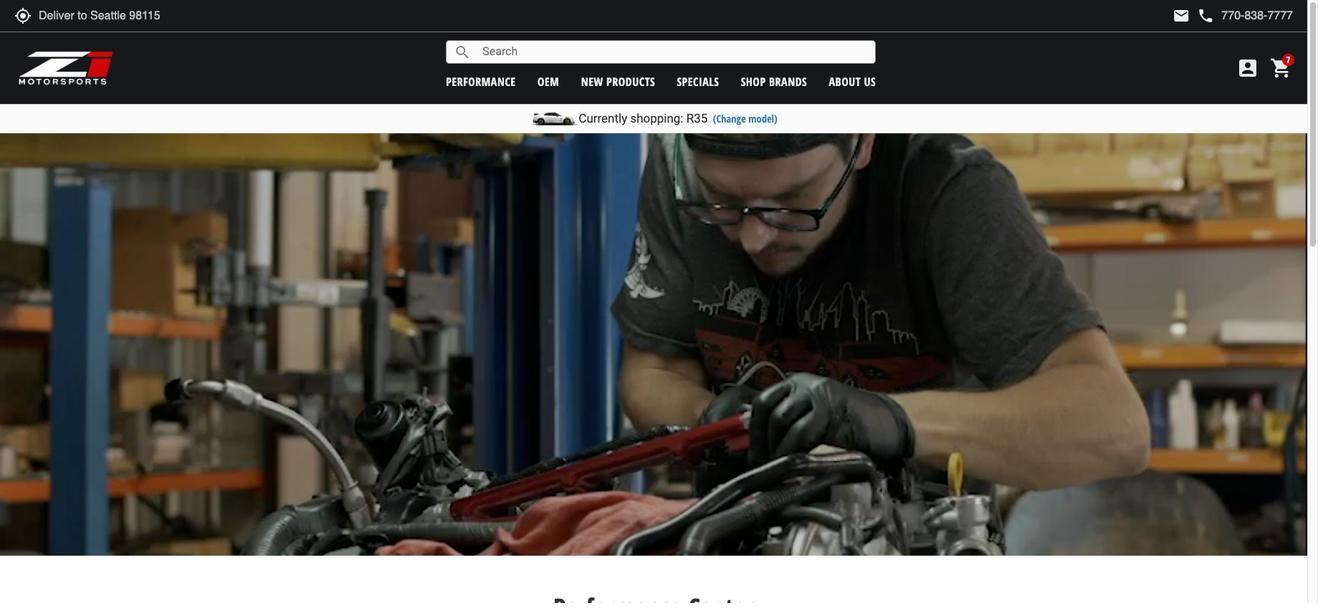 Task type: vqa. For each thing, say whether or not it's contained in the screenshot.
350Z
no



Task type: locate. For each thing, give the bounding box(es) containing it.
shopping:
[[631, 111, 684, 125]]

mail
[[1173, 7, 1191, 24]]

(change model) link
[[713, 112, 778, 125]]

shop brands link
[[741, 73, 808, 89]]

us
[[864, 73, 876, 89]]

r35
[[687, 111, 708, 125]]

products
[[607, 73, 656, 89]]

shopping_cart
[[1271, 57, 1294, 80]]

shop brands
[[741, 73, 808, 89]]

new products link
[[581, 73, 656, 89]]

about
[[829, 73, 861, 89]]

mail phone
[[1173, 7, 1215, 24]]

new products
[[581, 73, 656, 89]]

about us
[[829, 73, 876, 89]]

shopping_cart link
[[1267, 57, 1294, 80]]

mail link
[[1173, 7, 1191, 24]]



Task type: describe. For each thing, give the bounding box(es) containing it.
performance link
[[446, 73, 516, 89]]

(change
[[713, 112, 746, 125]]

performance
[[446, 73, 516, 89]]

z1 motorsports logo image
[[18, 50, 114, 86]]

brands
[[769, 73, 808, 89]]

currently shopping: r35 (change model)
[[579, 111, 778, 125]]

about us link
[[829, 73, 876, 89]]

account_box link
[[1233, 57, 1263, 80]]

new
[[581, 73, 604, 89]]

oem link
[[538, 73, 560, 89]]

Search search field
[[471, 41, 876, 63]]

model)
[[749, 112, 778, 125]]

specials link
[[677, 73, 719, 89]]

shop
[[741, 73, 766, 89]]

account_box
[[1237, 57, 1260, 80]]

my_location
[[14, 7, 32, 24]]

search
[[454, 43, 471, 61]]

oem
[[538, 73, 560, 89]]

specials
[[677, 73, 719, 89]]

currently
[[579, 111, 628, 125]]

phone
[[1198, 7, 1215, 24]]

phone link
[[1198, 7, 1294, 24]]



